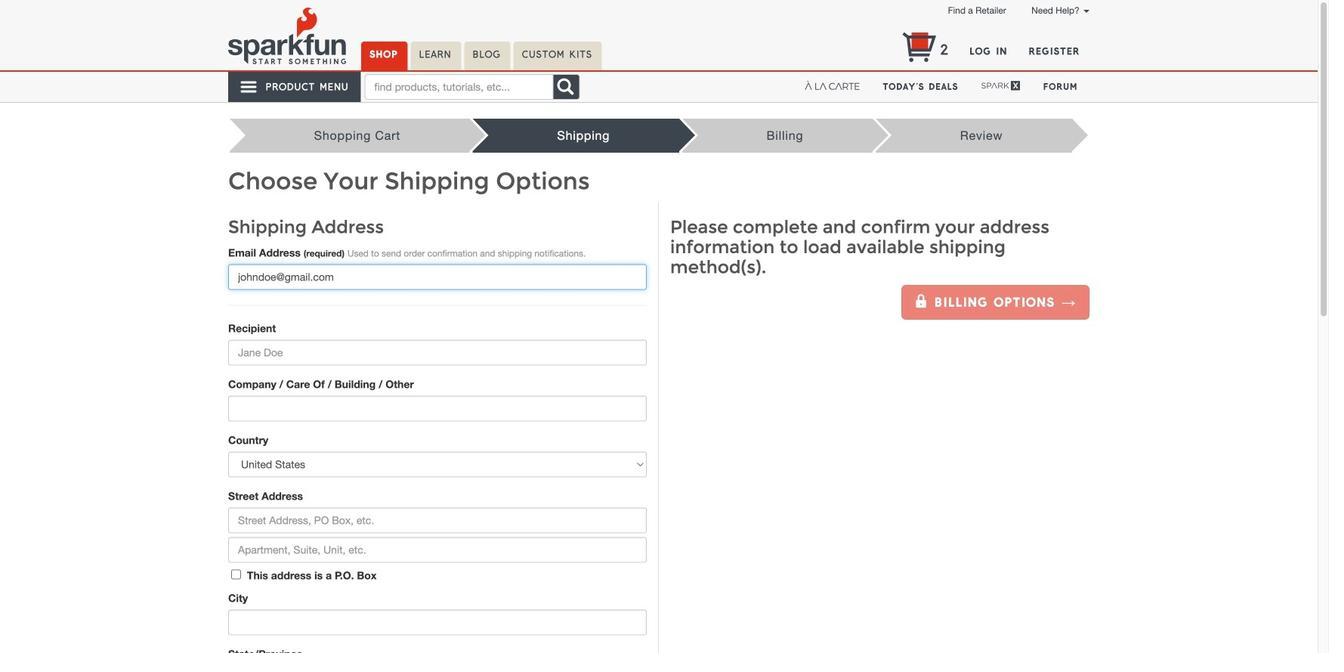 Task type: locate. For each thing, give the bounding box(es) containing it.
jane@example.com email field
[[228, 264, 647, 290]]

checkout progress element
[[228, 119, 1074, 153]]

None checkbox
[[231, 570, 241, 579]]

Street Address, PO Box, etc. text field
[[228, 508, 647, 533]]

hamburger image
[[240, 78, 259, 96]]

None text field
[[228, 396, 647, 421], [228, 610, 647, 635], [228, 396, 647, 421], [228, 610, 647, 635]]



Task type: vqa. For each thing, say whether or not it's contained in the screenshot.
'23 comments' icon
no



Task type: describe. For each thing, give the bounding box(es) containing it.
find products, tutorials, etc... text field
[[365, 74, 554, 100]]

Apartment, Suite, Unit, etc. text field
[[228, 537, 647, 563]]

Jane Doe text field
[[228, 340, 647, 365]]

lock image
[[915, 294, 930, 308]]



